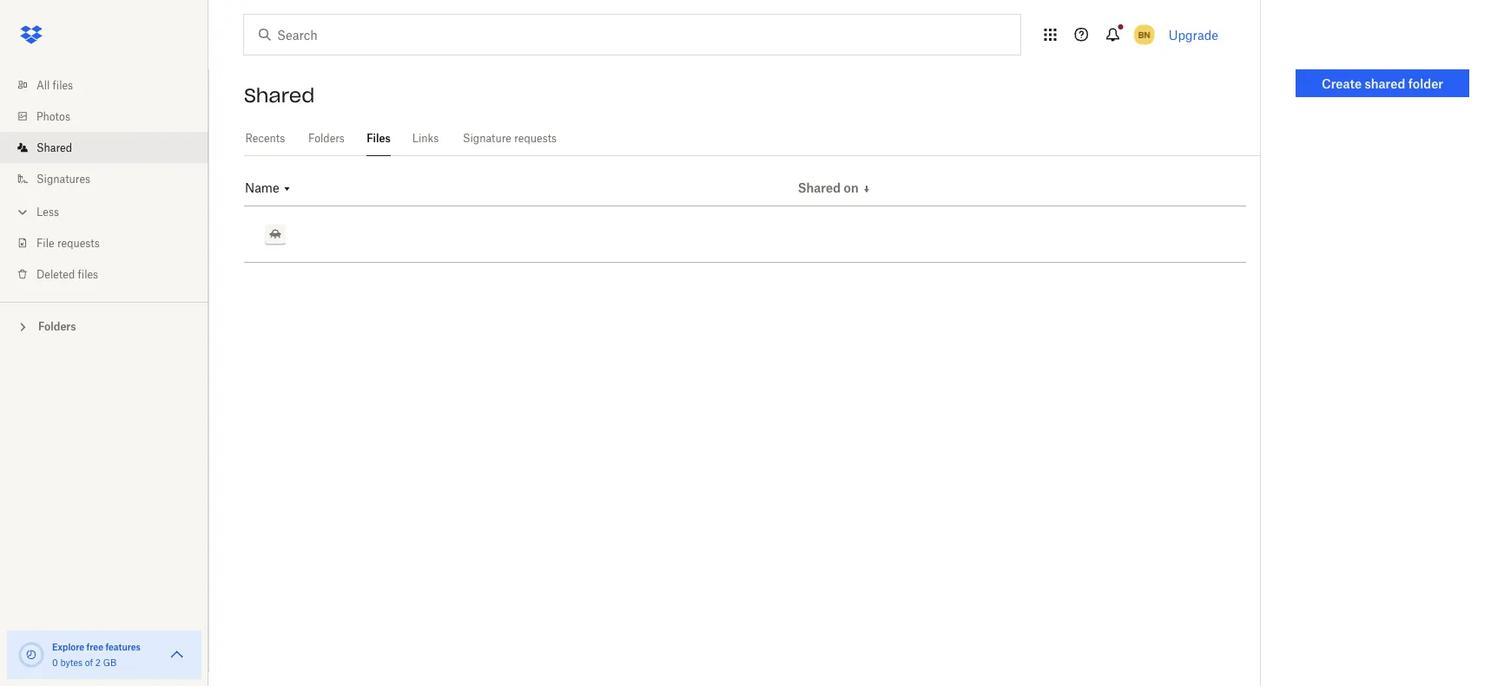 Task type: locate. For each thing, give the bounding box(es) containing it.
bn button
[[1131, 21, 1158, 49]]

create shared folder button
[[1296, 69, 1469, 97]]

deleted
[[36, 268, 75, 281]]

requests
[[514, 132, 557, 145], [57, 237, 100, 250]]

files
[[53, 79, 73, 92], [78, 268, 98, 281]]

tab list containing recents
[[244, 122, 1260, 156]]

0 vertical spatial requests
[[514, 132, 557, 145]]

requests right file
[[57, 237, 100, 250]]

bn
[[1138, 29, 1150, 40]]

requests inside list
[[57, 237, 100, 250]]

shared on
[[798, 181, 859, 195]]

shared up recents link
[[244, 83, 315, 108]]

photos
[[36, 110, 70, 123]]

2 vertical spatial shared
[[798, 181, 841, 195]]

signature requests
[[463, 132, 557, 145]]

template stateless image for shared on
[[861, 184, 872, 194]]

0 horizontal spatial requests
[[57, 237, 100, 250]]

1 horizontal spatial template stateless image
[[861, 184, 872, 194]]

2 horizontal spatial shared
[[798, 181, 841, 195]]

Search in folder "Dropbox" text field
[[277, 25, 985, 44]]

create
[[1322, 76, 1362, 91]]

recents link
[[244, 122, 286, 154]]

less image
[[14, 204, 31, 221]]

1 horizontal spatial files
[[78, 268, 98, 281]]

signatures
[[36, 172, 90, 185]]

shared on button
[[798, 181, 872, 197]]

shared list item
[[0, 132, 208, 163]]

1 horizontal spatial folders
[[308, 132, 345, 145]]

shared left 'on'
[[798, 181, 841, 195]]

shared link
[[14, 132, 208, 163]]

tab list
[[244, 122, 1260, 156]]

template stateless image for name
[[282, 184, 292, 194]]

folders
[[308, 132, 345, 145], [38, 320, 76, 334]]

list
[[0, 59, 208, 302]]

1 vertical spatial folders
[[38, 320, 76, 334]]

0 horizontal spatial files
[[53, 79, 73, 92]]

less
[[36, 205, 59, 218]]

template stateless image inside name dropdown button
[[282, 184, 292, 194]]

file requests link
[[14, 228, 208, 259]]

0 horizontal spatial folders
[[38, 320, 76, 334]]

bytes
[[60, 658, 83, 669]]

files
[[367, 132, 391, 145]]

signature
[[463, 132, 512, 145]]

1 horizontal spatial requests
[[514, 132, 557, 145]]

template stateless image right 'on'
[[861, 184, 872, 194]]

shared
[[244, 83, 315, 108], [36, 141, 72, 154], [798, 181, 841, 195]]

1 vertical spatial files
[[78, 268, 98, 281]]

0 vertical spatial folders
[[308, 132, 345, 145]]

folders down deleted
[[38, 320, 76, 334]]

requests inside tab list
[[514, 132, 557, 145]]

template stateless image
[[861, 184, 872, 194], [282, 184, 292, 194]]

files inside "link"
[[53, 79, 73, 92]]

0 vertical spatial files
[[53, 79, 73, 92]]

file requests
[[36, 237, 100, 250]]

shared down photos
[[36, 141, 72, 154]]

1 horizontal spatial shared
[[244, 83, 315, 108]]

name button
[[245, 181, 292, 197]]

1 template stateless image from the left
[[861, 184, 872, 194]]

0 horizontal spatial template stateless image
[[282, 184, 292, 194]]

0 horizontal spatial shared
[[36, 141, 72, 154]]

folders link
[[307, 122, 346, 154]]

files right deleted
[[78, 268, 98, 281]]

explore
[[52, 642, 84, 653]]

shared inside list item
[[36, 141, 72, 154]]

shared inside popup button
[[798, 181, 841, 195]]

0
[[52, 658, 58, 669]]

all files
[[36, 79, 73, 92]]

template stateless image right name
[[282, 184, 292, 194]]

1 vertical spatial shared
[[36, 141, 72, 154]]

template stateless image inside shared on popup button
[[861, 184, 872, 194]]

on
[[844, 181, 859, 195]]

requests for file requests
[[57, 237, 100, 250]]

files for deleted files
[[78, 268, 98, 281]]

2 template stateless image from the left
[[282, 184, 292, 194]]

files right all in the left top of the page
[[53, 79, 73, 92]]

files for all files
[[53, 79, 73, 92]]

free
[[87, 642, 103, 653]]

folders left the files
[[308, 132, 345, 145]]

of
[[85, 658, 93, 669]]

explore free features 0 bytes of 2 gb
[[52, 642, 141, 669]]

0 vertical spatial shared
[[244, 83, 315, 108]]

deleted files link
[[14, 259, 208, 290]]

upgrade
[[1169, 27, 1219, 42]]

requests right signature
[[514, 132, 557, 145]]

1 vertical spatial requests
[[57, 237, 100, 250]]



Task type: vqa. For each thing, say whether or not it's contained in the screenshot.
features
yes



Task type: describe. For each thing, give the bounding box(es) containing it.
deleted files
[[36, 268, 98, 281]]

folders inside tab list
[[308, 132, 345, 145]]

shared
[[1365, 76, 1406, 91]]

folders button
[[0, 314, 208, 339]]

create shared folder
[[1322, 76, 1443, 91]]

all files link
[[14, 69, 208, 101]]

recents
[[245, 132, 285, 145]]

upgrade link
[[1169, 27, 1219, 42]]

links link
[[412, 122, 439, 154]]

files link
[[367, 122, 391, 154]]

all
[[36, 79, 50, 92]]

folders inside button
[[38, 320, 76, 334]]

signatures link
[[14, 163, 208, 195]]

links
[[412, 132, 439, 145]]

requests for signature requests
[[514, 132, 557, 145]]

photos link
[[14, 101, 208, 132]]

name
[[245, 181, 279, 195]]

dropbox image
[[14, 17, 49, 52]]

folder
[[1409, 76, 1443, 91]]

quota usage element
[[17, 642, 45, 670]]

features
[[105, 642, 141, 653]]

2
[[95, 658, 101, 669]]

signature requests link
[[460, 122, 559, 154]]

gb
[[103, 658, 117, 669]]

file
[[36, 237, 54, 250]]

list containing all files
[[0, 59, 208, 302]]



